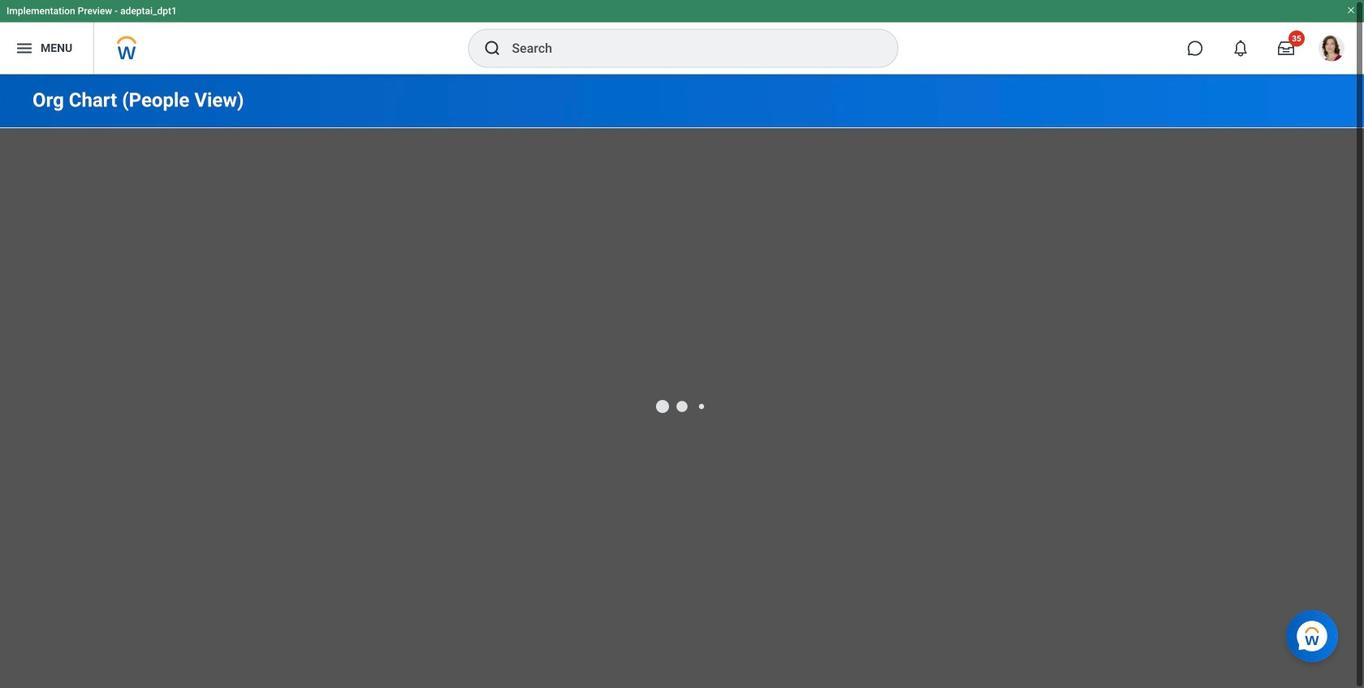 Task type: locate. For each thing, give the bounding box(es) containing it.
notifications large image
[[1233, 40, 1249, 56]]

Search Workday  search field
[[512, 30, 864, 66]]

banner
[[0, 0, 1364, 74]]

profile logan mcneil image
[[1319, 35, 1345, 65]]

search image
[[483, 39, 502, 58]]

justify image
[[15, 39, 34, 58]]

main content
[[0, 74, 1364, 689]]



Task type: describe. For each thing, give the bounding box(es) containing it.
close environment banner image
[[1346, 5, 1356, 15]]

inbox large image
[[1278, 40, 1294, 56]]



Task type: vqa. For each thing, say whether or not it's contained in the screenshot.
close environment banner icon
yes



